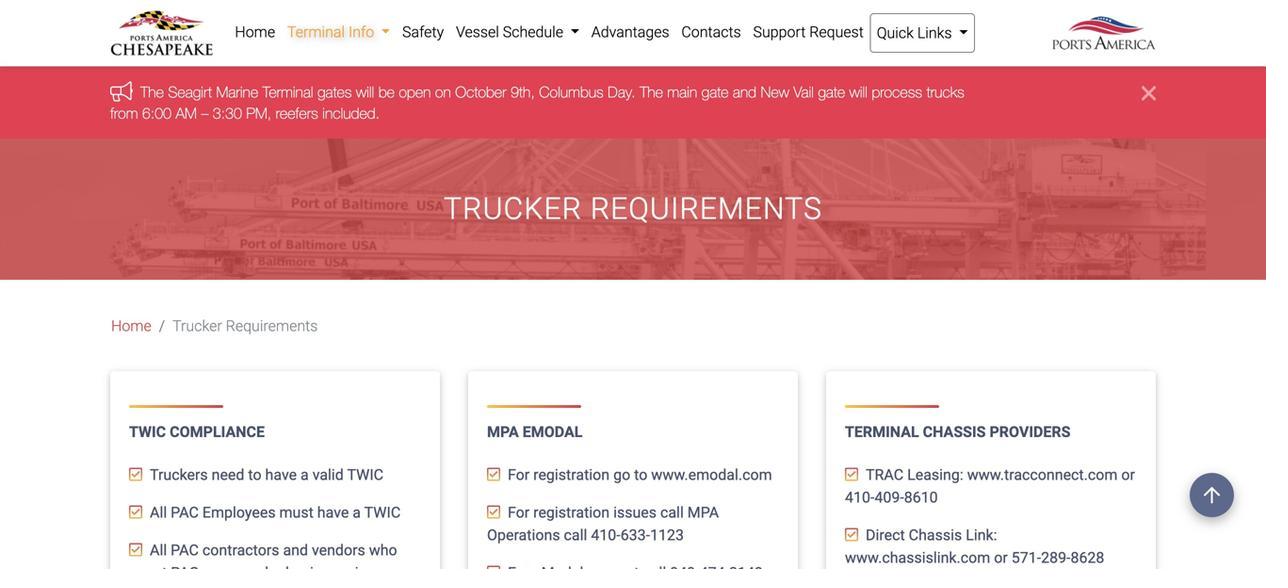 Task type: locate. For each thing, give the bounding box(es) containing it.
633-
[[621, 526, 650, 544]]

1 horizontal spatial 410-
[[845, 489, 875, 507]]

terminal up reefers
[[262, 83, 313, 101]]

on right open
[[435, 83, 451, 101]]

a inside all pac contractors and vendors who are at pac on a regular basis require
[[223, 564, 231, 569]]

1 horizontal spatial or
[[1122, 466, 1135, 484]]

1 vertical spatial mpa
[[688, 504, 719, 522]]

and up basis on the bottom left
[[283, 541, 308, 559]]

quick links link
[[870, 13, 975, 53]]

www.tracconnect.com
[[967, 466, 1118, 484]]

1 to from the left
[[248, 466, 262, 484]]

0 vertical spatial trucker requirements
[[444, 191, 823, 227]]

check square image down mpa emodal
[[487, 467, 500, 482]]

for registration issues call mpa operations call
[[487, 504, 719, 544]]

2 for from the top
[[508, 504, 530, 522]]

1 vertical spatial trucker requirements
[[172, 317, 318, 335]]

twic up the who
[[364, 504, 401, 522]]

410- down trac
[[845, 489, 875, 507]]

registration down the emodal
[[533, 466, 610, 484]]

chassis for direct
[[909, 526, 962, 544]]

0 vertical spatial all
[[150, 504, 167, 522]]

will
[[356, 83, 374, 101], [849, 83, 868, 101]]

safety link
[[396, 13, 450, 51]]

twic up the truckers
[[129, 423, 166, 441]]

1 vertical spatial twic
[[347, 466, 384, 484]]

for registration go to www.emodal.com
[[508, 466, 772, 484]]

on inside the seagirt marine terminal gates will be open on october 9th, columbus day. the main gate and new vail gate will process trucks from 6:00 am – 3:30 pm, reefers included.
[[435, 83, 451, 101]]

2 will from the left
[[849, 83, 868, 101]]

pac down the truckers
[[171, 504, 199, 522]]

571-
[[1012, 549, 1041, 567]]

be
[[378, 83, 395, 101]]

gate right main at the top right
[[702, 83, 729, 101]]

www.chassislink.com
[[845, 549, 991, 567]]

www.emodal.com link
[[651, 466, 772, 484]]

0 horizontal spatial on
[[203, 564, 220, 569]]

chassis inside direct chassis link: www.chassislink.com or 571-289-8628
[[909, 526, 962, 544]]

for for for registration go to www.emodal.com
[[508, 466, 530, 484]]

for inside for registration issues call mpa operations call
[[508, 504, 530, 522]]

1 horizontal spatial will
[[849, 83, 868, 101]]

to right 'go'
[[634, 466, 648, 484]]

–
[[201, 104, 209, 122]]

twic right "valid"
[[347, 466, 384, 484]]

vessel
[[456, 23, 499, 41]]

a up vendors at the bottom
[[353, 504, 361, 522]]

registration up operations
[[533, 504, 610, 522]]

2 to from the left
[[634, 466, 648, 484]]

are
[[129, 564, 150, 569]]

9th,
[[511, 83, 535, 101]]

1 horizontal spatial a
[[301, 466, 309, 484]]

terminal left info
[[287, 23, 345, 41]]

twic for truckers need to have a valid twic
[[347, 466, 384, 484]]

check square image left the truckers
[[129, 467, 142, 482]]

0 vertical spatial trucker
[[444, 191, 582, 227]]

0 horizontal spatial home
[[111, 317, 151, 335]]

0 horizontal spatial to
[[248, 466, 262, 484]]

2 all from the top
[[150, 541, 167, 559]]

or
[[1122, 466, 1135, 484], [994, 549, 1008, 567]]

registration inside for registration issues call mpa operations call
[[533, 504, 610, 522]]

1 vertical spatial have
[[317, 504, 349, 522]]

call up '1123'
[[660, 504, 684, 522]]

1 vertical spatial and
[[283, 541, 308, 559]]

0 horizontal spatial or
[[994, 549, 1008, 567]]

check square image left direct
[[845, 527, 858, 542]]

1 pac from the top
[[171, 504, 199, 522]]

have right must
[[317, 504, 349, 522]]

1 vertical spatial on
[[203, 564, 220, 569]]

1 vertical spatial pac
[[171, 541, 199, 559]]

all down the truckers
[[150, 504, 167, 522]]

chassis
[[923, 423, 986, 441], [909, 526, 962, 544]]

1 horizontal spatial the
[[640, 83, 663, 101]]

1 vertical spatial home link
[[111, 315, 151, 337]]

0 horizontal spatial home link
[[111, 315, 151, 337]]

1 horizontal spatial mpa
[[688, 504, 719, 522]]

trucker
[[444, 191, 582, 227], [172, 317, 222, 335]]

will left process
[[849, 83, 868, 101]]

all
[[150, 504, 167, 522], [150, 541, 167, 559]]

2 vertical spatial a
[[223, 564, 231, 569]]

1 vertical spatial all
[[150, 541, 167, 559]]

1 the from the left
[[140, 83, 164, 101]]

check square image
[[487, 467, 500, 482], [845, 467, 858, 482], [487, 505, 500, 520], [129, 542, 142, 557]]

409-
[[875, 489, 904, 507]]

0 vertical spatial pac
[[171, 504, 199, 522]]

terminal info
[[287, 23, 378, 41]]

link:
[[966, 526, 997, 544]]

0 vertical spatial call
[[660, 504, 684, 522]]

1 horizontal spatial trucker requirements
[[444, 191, 823, 227]]

2 vertical spatial terminal
[[845, 423, 919, 441]]

home
[[235, 23, 275, 41], [111, 317, 151, 335]]

contractors
[[202, 541, 279, 559]]

the up 6:00
[[140, 83, 164, 101]]

2 vertical spatial pac
[[171, 564, 199, 569]]

twic for all pac employees must have a twic
[[364, 504, 401, 522]]

0 horizontal spatial will
[[356, 83, 374, 101]]

check square image
[[129, 467, 142, 482], [129, 505, 142, 520], [845, 527, 858, 542], [487, 565, 500, 569]]

2 horizontal spatial a
[[353, 504, 361, 522]]

check square image for direct chassis link:
[[845, 527, 858, 542]]

terminal up trac
[[845, 423, 919, 441]]

trac leasing: www.tracconnect.com or 410-409-8610
[[845, 466, 1135, 507]]

contacts
[[682, 23, 741, 41]]

0 horizontal spatial mpa
[[487, 423, 519, 441]]

providers
[[990, 423, 1071, 441]]

0 horizontal spatial trucker
[[172, 317, 222, 335]]

included.
[[323, 104, 380, 122]]

0 horizontal spatial and
[[283, 541, 308, 559]]

1 vertical spatial home
[[111, 317, 151, 335]]

registration for issues
[[533, 504, 610, 522]]

1 vertical spatial or
[[994, 549, 1008, 567]]

check square image for for registration go to
[[487, 467, 500, 482]]

terminal
[[287, 23, 345, 41], [262, 83, 313, 101], [845, 423, 919, 441]]

check square image left trac
[[845, 467, 858, 482]]

0 vertical spatial have
[[265, 466, 297, 484]]

pac right at
[[171, 564, 199, 569]]

check square image for for registration issues call mpa operations call
[[487, 505, 500, 520]]

0 vertical spatial registration
[[533, 466, 610, 484]]

home inside "link"
[[235, 23, 275, 41]]

1 horizontal spatial on
[[435, 83, 451, 101]]

pac left contractors
[[171, 541, 199, 559]]

1 vertical spatial call
[[564, 526, 587, 544]]

emodal
[[523, 423, 583, 441]]

1 vertical spatial chassis
[[909, 526, 962, 544]]

a
[[301, 466, 309, 484], [353, 504, 361, 522], [223, 564, 231, 569]]

1 horizontal spatial home
[[235, 23, 275, 41]]

must
[[279, 504, 314, 522]]

0 vertical spatial chassis
[[923, 423, 986, 441]]

quick
[[877, 24, 914, 42]]

0 horizontal spatial a
[[223, 564, 231, 569]]

vendors
[[312, 541, 365, 559]]

0 vertical spatial or
[[1122, 466, 1135, 484]]

home link
[[229, 13, 281, 51], [111, 315, 151, 337]]

pac
[[171, 504, 199, 522], [171, 541, 199, 559], [171, 564, 199, 569]]

valid
[[313, 466, 344, 484]]

1 vertical spatial for
[[508, 504, 530, 522]]

1 for from the top
[[508, 466, 530, 484]]

check square image up are
[[129, 542, 142, 557]]

1 vertical spatial a
[[353, 504, 361, 522]]

check square image up operations
[[487, 505, 500, 520]]

chassis up the www.chassislink.com
[[909, 526, 962, 544]]

0 horizontal spatial have
[[265, 466, 297, 484]]

0 vertical spatial home
[[235, 23, 275, 41]]

have up all pac employees must have a twic
[[265, 466, 297, 484]]

chassis up leasing:
[[923, 423, 986, 441]]

1 vertical spatial registration
[[533, 504, 610, 522]]

terminal for terminal info
[[287, 23, 345, 41]]

mpa inside for registration issues call mpa operations call
[[688, 504, 719, 522]]

mpa down www.emodal.com link
[[688, 504, 719, 522]]

compliance
[[170, 423, 265, 441]]

for down mpa emodal
[[508, 466, 530, 484]]

1123
[[650, 526, 684, 544]]

to
[[248, 466, 262, 484], [634, 466, 648, 484]]

check square image up are
[[129, 505, 142, 520]]

410-633-1123
[[591, 526, 684, 544]]

or right www.tracconnect.com
[[1122, 466, 1135, 484]]

and inside the seagirt marine terminal gates will be open on october 9th, columbus day. the main gate and new vail gate will process trucks from 6:00 am – 3:30 pm, reefers included.
[[733, 83, 757, 101]]

0 horizontal spatial call
[[564, 526, 587, 544]]

0 horizontal spatial the
[[140, 83, 164, 101]]

1 registration from the top
[[533, 466, 610, 484]]

or left 571-
[[994, 549, 1008, 567]]

employees
[[202, 504, 276, 522]]

vessel schedule
[[456, 23, 567, 41]]

at
[[154, 564, 167, 569]]

0 vertical spatial terminal
[[287, 23, 345, 41]]

will left be
[[356, 83, 374, 101]]

mpa left the emodal
[[487, 423, 519, 441]]

0 horizontal spatial 410-
[[591, 526, 621, 544]]

all pac contractors and vendors who are at pac on a regular basis require 
[[129, 541, 397, 569]]

twic
[[129, 423, 166, 441], [347, 466, 384, 484], [364, 504, 401, 522]]

0 vertical spatial twic
[[129, 423, 166, 441]]

home for the right home "link"
[[235, 23, 275, 41]]

1 horizontal spatial gate
[[818, 83, 845, 101]]

2 pac from the top
[[171, 541, 199, 559]]

0 vertical spatial home link
[[229, 13, 281, 51]]

the seagirt marine terminal gates will be open on october 9th, columbus day. the main gate and new vail gate will process trucks from 6:00 am – 3:30 pm, reefers included.
[[110, 83, 965, 122]]

1 horizontal spatial requirements
[[591, 191, 823, 227]]

who
[[369, 541, 397, 559]]

2 vertical spatial twic
[[364, 504, 401, 522]]

registration
[[533, 466, 610, 484], [533, 504, 610, 522]]

truckers
[[150, 466, 208, 484]]

call right operations
[[564, 526, 587, 544]]

all inside all pac contractors and vendors who are at pac on a regular basis require
[[150, 541, 167, 559]]

410- down issues
[[591, 526, 621, 544]]

for up operations
[[508, 504, 530, 522]]

1 horizontal spatial have
[[317, 504, 349, 522]]

1 horizontal spatial and
[[733, 83, 757, 101]]

1 all from the top
[[150, 504, 167, 522]]

410-
[[845, 489, 875, 507], [591, 526, 621, 544]]

and
[[733, 83, 757, 101], [283, 541, 308, 559]]

have
[[265, 466, 297, 484], [317, 504, 349, 522]]

a left "valid"
[[301, 466, 309, 484]]

on
[[435, 83, 451, 101], [203, 564, 220, 569]]

mpa
[[487, 423, 519, 441], [688, 504, 719, 522]]

and left new
[[733, 83, 757, 101]]

safety
[[402, 23, 444, 41]]

check square image for all pac contractors and vendors who are at pac on a regular basis require 
[[129, 542, 142, 557]]

1 vertical spatial terminal
[[262, 83, 313, 101]]

check square image for trac leasing:
[[845, 467, 858, 482]]

1 horizontal spatial to
[[634, 466, 648, 484]]

0 vertical spatial on
[[435, 83, 451, 101]]

on down contractors
[[203, 564, 220, 569]]

0 vertical spatial for
[[508, 466, 530, 484]]

check square image for all pac employees must have a twic
[[129, 505, 142, 520]]

0 vertical spatial 410-
[[845, 489, 875, 507]]

0 horizontal spatial gate
[[702, 83, 729, 101]]

0 vertical spatial requirements
[[591, 191, 823, 227]]

all up at
[[150, 541, 167, 559]]

0 vertical spatial and
[[733, 83, 757, 101]]

a down contractors
[[223, 564, 231, 569]]

1 vertical spatial requirements
[[226, 317, 318, 335]]

2 registration from the top
[[533, 504, 610, 522]]

go to top image
[[1190, 473, 1234, 517]]

regular
[[235, 564, 282, 569]]

the right day.
[[640, 83, 663, 101]]

to right need
[[248, 466, 262, 484]]

8610
[[904, 489, 938, 507]]

issues
[[613, 504, 657, 522]]

operations
[[487, 526, 560, 544]]

gate right "vail"
[[818, 83, 845, 101]]

trucker requirements
[[444, 191, 823, 227], [172, 317, 318, 335]]



Task type: vqa. For each thing, say whether or not it's contained in the screenshot.
Terminal Chassis
yes



Task type: describe. For each thing, give the bounding box(es) containing it.
links
[[918, 24, 952, 42]]

www.chassislink.com link
[[845, 549, 991, 567]]

0 vertical spatial a
[[301, 466, 309, 484]]

1 vertical spatial trucker
[[172, 317, 222, 335]]

vail
[[794, 83, 814, 101]]

twic compliance
[[129, 423, 265, 441]]

0 horizontal spatial trucker requirements
[[172, 317, 318, 335]]

chassis for terminal
[[923, 423, 986, 441]]

410-633-1123 link
[[591, 526, 684, 544]]

day.
[[608, 83, 636, 101]]

all pac employees must have a twic
[[150, 504, 401, 522]]

6:00
[[142, 104, 172, 122]]

marine
[[216, 83, 258, 101]]

0 vertical spatial mpa
[[487, 423, 519, 441]]

leasing:
[[907, 466, 964, 484]]

support request
[[753, 23, 864, 41]]

8628
[[1071, 549, 1105, 567]]

1 gate from the left
[[702, 83, 729, 101]]

and inside all pac contractors and vendors who are at pac on a regular basis require
[[283, 541, 308, 559]]

bullhorn image
[[110, 81, 140, 101]]

info
[[349, 23, 374, 41]]

terminal inside the seagirt marine terminal gates will be open on october 9th, columbus day. the main gate and new vail gate will process trucks from 6:00 am – 3:30 pm, reefers included.
[[262, 83, 313, 101]]

am
[[176, 104, 197, 122]]

support request link
[[747, 13, 870, 51]]

3:30
[[213, 104, 242, 122]]

support
[[753, 23, 806, 41]]

home for bottommost home "link"
[[111, 317, 151, 335]]

reefers
[[276, 104, 318, 122]]

check square image down operations
[[487, 565, 500, 569]]

direct chassis link: www.chassislink.com or 571-289-8628
[[845, 526, 1105, 567]]

close image
[[1142, 81, 1156, 104]]

direct
[[866, 526, 905, 544]]

october
[[455, 83, 506, 101]]

the seagirt marine terminal gates will be open on october 9th, columbus day. the main gate and new vail gate will process trucks from 6:00 am – 3:30 pm, reefers included. link
[[110, 83, 965, 122]]

1 vertical spatial 410-
[[591, 526, 621, 544]]

1 horizontal spatial call
[[660, 504, 684, 522]]

2 the from the left
[[640, 83, 663, 101]]

quick links
[[877, 24, 956, 42]]

advantages
[[591, 23, 669, 41]]

the seagirt marine terminal gates will be open on october 9th, columbus day. the main gate and new vail gate will process trucks from 6:00 am – 3:30 pm, reefers included. alert
[[0, 66, 1266, 139]]

vessel schedule link
[[450, 13, 585, 51]]

mpa emodal
[[487, 423, 583, 441]]

check square image for truckers need to have a valid twic
[[129, 467, 142, 482]]

terminal info link
[[281, 13, 396, 51]]

contacts link
[[676, 13, 747, 51]]

advantages link
[[585, 13, 676, 51]]

0 horizontal spatial requirements
[[226, 317, 318, 335]]

3 pac from the top
[[171, 564, 199, 569]]

trac
[[866, 466, 904, 484]]

truckers need to have a valid twic
[[150, 466, 384, 484]]

289-
[[1041, 549, 1071, 567]]

new
[[761, 83, 790, 101]]

seagirt
[[168, 83, 212, 101]]

1 horizontal spatial trucker
[[444, 191, 582, 227]]

basis
[[286, 564, 321, 569]]

all for all pac employees must have a twic
[[150, 504, 167, 522]]

www.emodal.com
[[651, 466, 772, 484]]

pm,
[[246, 104, 272, 122]]

2 gate from the left
[[818, 83, 845, 101]]

process
[[872, 83, 923, 101]]

or inside direct chassis link: www.chassislink.com or 571-289-8628
[[994, 549, 1008, 567]]

terminal chassis providers
[[845, 423, 1071, 441]]

410- inside trac leasing: www.tracconnect.com or 410-409-8610
[[845, 489, 875, 507]]

trucks
[[927, 83, 965, 101]]

open
[[399, 83, 431, 101]]

main
[[667, 83, 697, 101]]

on inside all pac contractors and vendors who are at pac on a regular basis require
[[203, 564, 220, 569]]

or inside trac leasing: www.tracconnect.com or 410-409-8610
[[1122, 466, 1135, 484]]

go
[[613, 466, 631, 484]]

1 will from the left
[[356, 83, 374, 101]]

schedule
[[503, 23, 563, 41]]

gates
[[317, 83, 352, 101]]

pac for employees
[[171, 504, 199, 522]]

all for all pac contractors and vendors who are at pac on a regular basis require 
[[150, 541, 167, 559]]

410-409-8610 link
[[845, 489, 938, 507]]

pac for contractors
[[171, 541, 199, 559]]

for for for registration issues call mpa operations call
[[508, 504, 530, 522]]

need
[[212, 466, 244, 484]]

from
[[110, 104, 138, 122]]

www.tracconnect.com link
[[967, 466, 1118, 484]]

terminal for terminal chassis providers
[[845, 423, 919, 441]]

request
[[810, 23, 864, 41]]

columbus
[[539, 83, 604, 101]]

1 horizontal spatial home link
[[229, 13, 281, 51]]

registration for go
[[533, 466, 610, 484]]

require
[[325, 564, 372, 569]]

571-289-8628 link
[[1012, 549, 1105, 567]]



